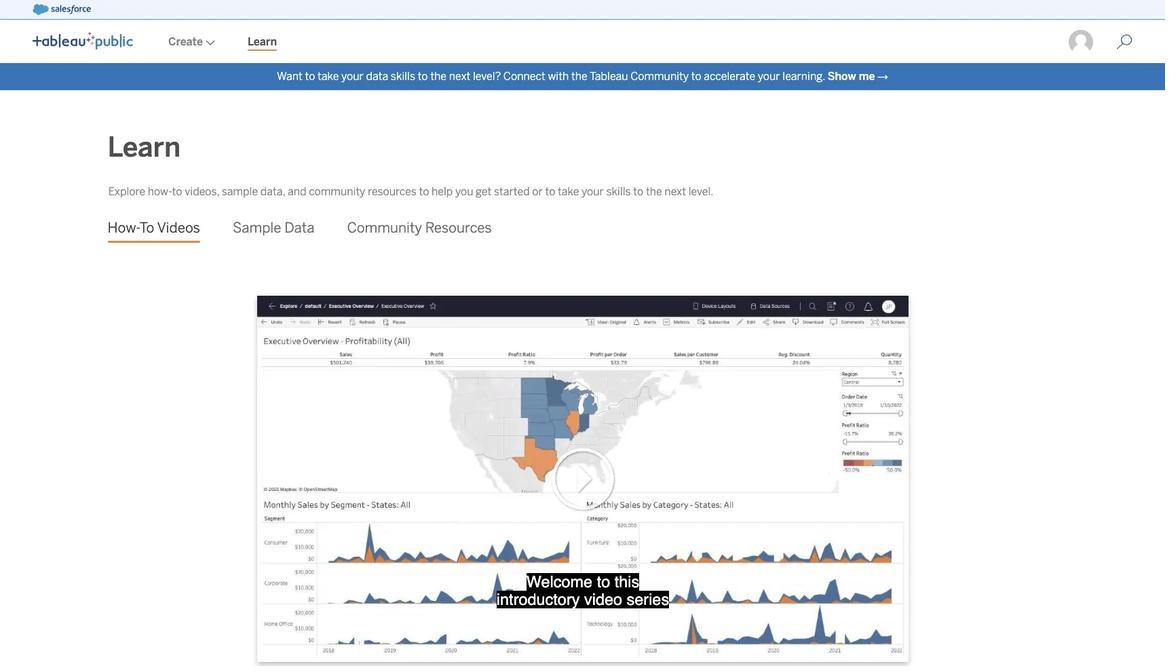 Task type: vqa. For each thing, say whether or not it's contained in the screenshot.
Show/Hide Cards IMAGE
no



Task type: describe. For each thing, give the bounding box(es) containing it.
sample
[[233, 220, 281, 236]]

your for want to take your data skills to the next level? connect with the tableau community to accelerate your learning. show me →
[[758, 70, 781, 83]]

level.
[[689, 185, 714, 198]]

and
[[288, 185, 307, 198]]

go to search image
[[1101, 34, 1150, 50]]

how-to videos
[[108, 220, 200, 236]]

0 vertical spatial skills
[[391, 70, 416, 83]]

0 horizontal spatial take
[[318, 70, 339, 83]]

greg.robinson3551 image
[[1068, 29, 1095, 56]]

connect
[[504, 70, 546, 83]]

0 horizontal spatial the
[[431, 70, 447, 83]]

1 vertical spatial skills
[[607, 185, 631, 198]]

to left level. in the top of the page
[[634, 185, 644, 198]]

0 vertical spatial community
[[631, 70, 689, 83]]

get
[[476, 185, 492, 198]]

→
[[878, 70, 889, 83]]

sample data link
[[233, 210, 315, 247]]

0 horizontal spatial your
[[342, 70, 364, 83]]

me
[[859, 70, 876, 83]]

videos
[[157, 220, 200, 236]]

1 horizontal spatial the
[[572, 70, 588, 83]]

to right want
[[305, 70, 315, 83]]

to left videos,
[[172, 185, 182, 198]]

accelerate
[[704, 70, 756, 83]]

community
[[309, 185, 366, 198]]

resources
[[425, 220, 492, 236]]

your for explore how-to videos, sample data, and community resources to help you get started or to take your skills to the next level.
[[582, 185, 604, 198]]

data,
[[261, 185, 285, 198]]

data
[[285, 220, 315, 236]]

with
[[548, 70, 569, 83]]

0 vertical spatial next
[[449, 70, 471, 83]]

started
[[494, 185, 530, 198]]

help
[[432, 185, 453, 198]]

level?
[[473, 70, 501, 83]]

to right or
[[546, 185, 556, 198]]

you
[[456, 185, 474, 198]]

to
[[140, 220, 154, 236]]

0 horizontal spatial learn
[[108, 131, 181, 164]]



Task type: locate. For each thing, give the bounding box(es) containing it.
or
[[533, 185, 543, 198]]

learn up want
[[248, 35, 277, 48]]

your left data
[[342, 70, 364, 83]]

next left level. in the top of the page
[[665, 185, 687, 198]]

learn
[[248, 35, 277, 48], [108, 131, 181, 164]]

take right or
[[558, 185, 579, 198]]

the left level?
[[431, 70, 447, 83]]

the
[[431, 70, 447, 83], [572, 70, 588, 83], [646, 185, 663, 198]]

create button
[[152, 21, 232, 63]]

show me link
[[828, 70, 876, 83]]

take
[[318, 70, 339, 83], [558, 185, 579, 198]]

1 horizontal spatial learn
[[248, 35, 277, 48]]

1 horizontal spatial next
[[665, 185, 687, 198]]

your left the 'learning.'
[[758, 70, 781, 83]]

explore
[[108, 185, 145, 198]]

want to take your data skills to the next level? connect with the tableau community to accelerate your learning. show me →
[[277, 70, 889, 83]]

salesforce logo image
[[33, 4, 91, 15]]

how-to videos link
[[108, 210, 200, 247]]

learning.
[[783, 70, 826, 83]]

want
[[277, 70, 303, 83]]

1 horizontal spatial your
[[582, 185, 604, 198]]

explore how-to videos, sample data, and community resources to help you get started or to take your skills to the next level.
[[108, 185, 714, 198]]

0 vertical spatial take
[[318, 70, 339, 83]]

resources
[[368, 185, 417, 198]]

0 vertical spatial learn
[[248, 35, 277, 48]]

the right with
[[572, 70, 588, 83]]

0 horizontal spatial skills
[[391, 70, 416, 83]]

your right or
[[582, 185, 604, 198]]

next
[[449, 70, 471, 83], [665, 185, 687, 198]]

logo image
[[33, 32, 133, 50]]

1 vertical spatial next
[[665, 185, 687, 198]]

learn up how-
[[108, 131, 181, 164]]

community resources
[[347, 220, 492, 236]]

to left accelerate
[[692, 70, 702, 83]]

videos,
[[185, 185, 219, 198]]

2 horizontal spatial the
[[646, 185, 663, 198]]

tableau
[[590, 70, 628, 83]]

the left level. in the top of the page
[[646, 185, 663, 198]]

sample
[[222, 185, 258, 198]]

1 horizontal spatial skills
[[607, 185, 631, 198]]

create
[[168, 35, 203, 48]]

0 horizontal spatial next
[[449, 70, 471, 83]]

2 horizontal spatial your
[[758, 70, 781, 83]]

your
[[342, 70, 364, 83], [758, 70, 781, 83], [582, 185, 604, 198]]

take right want
[[318, 70, 339, 83]]

to
[[305, 70, 315, 83], [418, 70, 428, 83], [692, 70, 702, 83], [172, 185, 182, 198], [419, 185, 429, 198], [546, 185, 556, 198], [634, 185, 644, 198]]

show
[[828, 70, 857, 83]]

to left help
[[419, 185, 429, 198]]

1 vertical spatial community
[[347, 220, 422, 236]]

how-
[[108, 220, 140, 236]]

0 horizontal spatial community
[[347, 220, 422, 236]]

community resources link
[[347, 210, 492, 247]]

1 vertical spatial learn
[[108, 131, 181, 164]]

community down 'resources'
[[347, 220, 422, 236]]

1 horizontal spatial take
[[558, 185, 579, 198]]

skills
[[391, 70, 416, 83], [607, 185, 631, 198]]

data
[[366, 70, 389, 83]]

next left level?
[[449, 70, 471, 83]]

community right tableau
[[631, 70, 689, 83]]

learn link
[[232, 21, 293, 63]]

1 vertical spatial take
[[558, 185, 579, 198]]

sample data
[[233, 220, 315, 236]]

how-
[[148, 185, 172, 198]]

community
[[631, 70, 689, 83], [347, 220, 422, 236]]

1 horizontal spatial community
[[631, 70, 689, 83]]

to right data
[[418, 70, 428, 83]]



